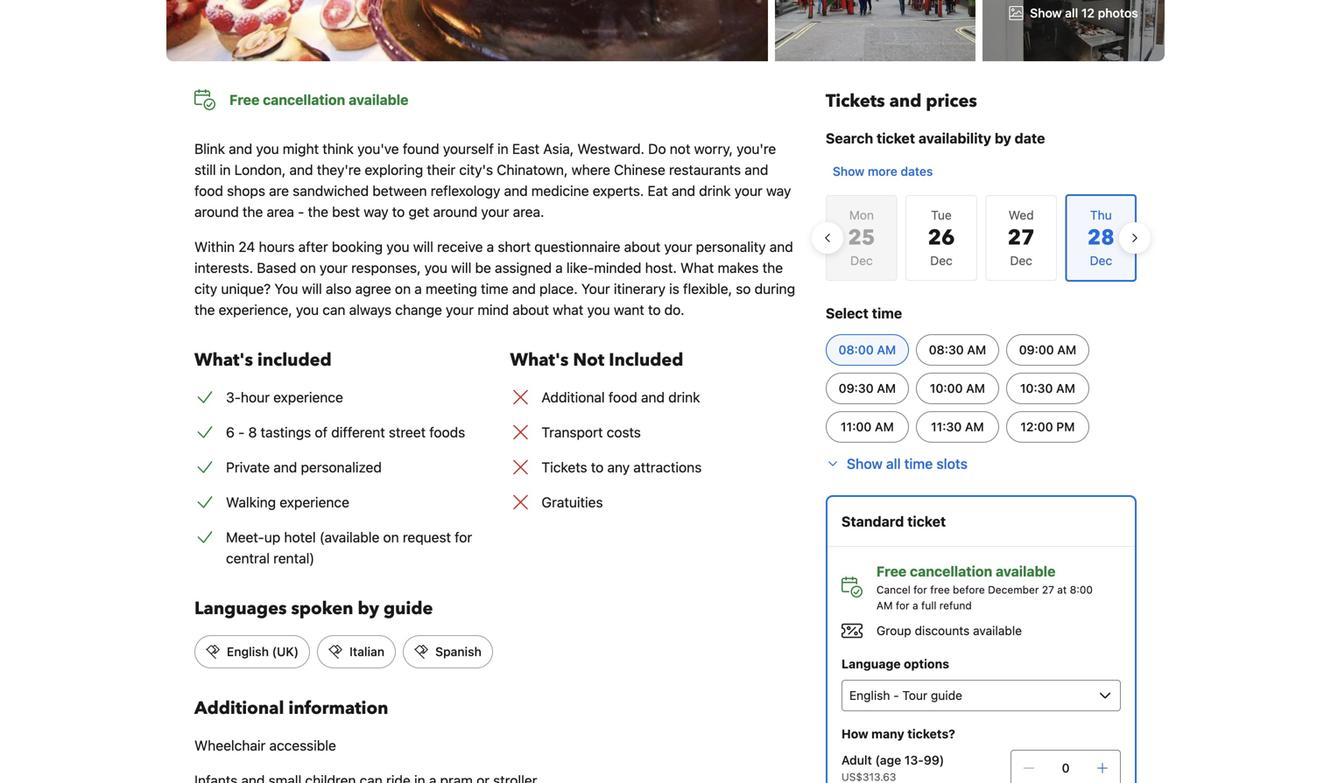 Task type: locate. For each thing, give the bounding box(es) containing it.
what's left not
[[510, 349, 569, 373]]

1 vertical spatial drink
[[668, 389, 700, 406]]

0 vertical spatial by
[[995, 130, 1011, 147]]

time right the select
[[872, 305, 902, 322]]

0 vertical spatial available
[[349, 92, 409, 108]]

yourself
[[443, 141, 494, 157]]

1 vertical spatial all
[[886, 456, 901, 472]]

around up within
[[194, 204, 239, 220]]

time inside show all time slots 'button'
[[904, 456, 933, 472]]

you down your
[[587, 302, 610, 318]]

12:00 pm
[[1021, 420, 1075, 434]]

1 vertical spatial by
[[358, 597, 379, 621]]

1 vertical spatial show
[[833, 164, 865, 179]]

by left guide
[[358, 597, 379, 621]]

(age
[[875, 754, 901, 768]]

ticket up the show more dates
[[877, 130, 915, 147]]

1 horizontal spatial for
[[896, 600, 910, 612]]

0 horizontal spatial free
[[229, 92, 259, 108]]

your up also
[[320, 260, 348, 276]]

- right area
[[298, 204, 304, 220]]

reflexology
[[431, 183, 500, 199]]

select time
[[826, 305, 902, 322]]

12:00
[[1021, 420, 1053, 434]]

0 vertical spatial to
[[392, 204, 405, 220]]

search
[[826, 130, 873, 147]]

0 vertical spatial drink
[[699, 183, 731, 199]]

for up the full
[[913, 584, 927, 596]]

and left prices on the right of page
[[889, 89, 922, 113]]

2 vertical spatial to
[[591, 459, 604, 476]]

the
[[243, 204, 263, 220], [308, 204, 328, 220], [762, 260, 783, 276], [194, 302, 215, 318]]

am right 09:00
[[1057, 343, 1076, 357]]

1 vertical spatial cancellation
[[910, 564, 992, 580]]

dec down the wed
[[1010, 254, 1032, 268]]

1 vertical spatial available
[[996, 564, 1056, 580]]

1 horizontal spatial -
[[298, 204, 304, 220]]

all inside 'button'
[[886, 456, 901, 472]]

available down december
[[973, 624, 1022, 638]]

refund
[[939, 600, 972, 612]]

1 what's from the left
[[194, 349, 253, 373]]

am for 10:30 am
[[1056, 381, 1075, 396]]

2 horizontal spatial to
[[648, 302, 661, 318]]

am for 08:30 am
[[967, 343, 986, 357]]

area.
[[513, 204, 544, 220]]

for inside meet-up hotel (available on request for central rental)
[[455, 529, 472, 546]]

dec inside "wed 27 dec"
[[1010, 254, 1032, 268]]

for down cancel
[[896, 600, 910, 612]]

0 vertical spatial additional
[[542, 389, 605, 406]]

am down cancel
[[877, 600, 893, 612]]

0 vertical spatial -
[[298, 204, 304, 220]]

how many tickets?
[[841, 727, 955, 742]]

are
[[269, 183, 289, 199]]

based
[[257, 260, 296, 276]]

1 vertical spatial on
[[395, 281, 411, 297]]

to inside within 24 hours after booking you will receive a short questionnaire about your personality and interests. based on your responses, you will be assigned a like-minded host. what makes the city unique? you will also agree on a meeting time and place. your itinerary is flexible, so during the experience, you can always change your mind about what you want to do.
[[648, 302, 661, 318]]

1 vertical spatial 27
[[1042, 584, 1054, 596]]

you up the london,
[[256, 141, 279, 157]]

0 horizontal spatial cancellation
[[263, 92, 345, 108]]

you up meeting
[[425, 260, 447, 276]]

additional up wheelchair
[[194, 697, 284, 721]]

0 vertical spatial show
[[1030, 6, 1062, 20]]

6
[[226, 424, 235, 441]]

08:30 am
[[929, 343, 986, 357]]

wed
[[1009, 208, 1034, 222]]

east
[[512, 141, 540, 157]]

additional for additional food and drink
[[542, 389, 605, 406]]

0 horizontal spatial food
[[194, 183, 223, 199]]

food down still
[[194, 183, 223, 199]]

tickets down transport
[[542, 459, 587, 476]]

show left 12
[[1030, 6, 1062, 20]]

1 horizontal spatial will
[[413, 239, 433, 255]]

27 down the wed
[[1008, 224, 1035, 253]]

experience up of
[[273, 389, 343, 406]]

13-
[[904, 754, 924, 768]]

0 horizontal spatial around
[[194, 204, 239, 220]]

dec for 27
[[1010, 254, 1032, 268]]

0 horizontal spatial way
[[364, 204, 389, 220]]

you left can
[[296, 302, 319, 318]]

tickets for tickets to any attractions
[[542, 459, 587, 476]]

1 horizontal spatial tickets
[[826, 89, 885, 113]]

drink down included
[[668, 389, 700, 406]]

2 vertical spatial show
[[847, 456, 883, 472]]

1 around from the left
[[194, 204, 239, 220]]

in left east
[[497, 141, 509, 157]]

to left get
[[392, 204, 405, 220]]

1 horizontal spatial 27
[[1042, 584, 1054, 596]]

and down might
[[289, 162, 313, 178]]

1 vertical spatial additional
[[194, 697, 284, 721]]

experience down private and personalized
[[280, 494, 349, 511]]

minded
[[594, 260, 641, 276]]

options
[[904, 657, 949, 672]]

0 vertical spatial 27
[[1008, 224, 1035, 253]]

additional up transport
[[542, 389, 605, 406]]

0 horizontal spatial all
[[886, 456, 901, 472]]

1 vertical spatial for
[[913, 584, 927, 596]]

show down search
[[833, 164, 865, 179]]

27 inside free cancellation available cancel for free before december 27 at 8:00 am for a full refund
[[1042, 584, 1054, 596]]

free inside free cancellation available cancel for free before december 27 at 8:00 am for a full refund
[[877, 564, 907, 580]]

central
[[226, 550, 270, 567]]

way right best
[[364, 204, 389, 220]]

available for free cancellation available cancel for free before december 27 at 8:00 am for a full refund
[[996, 564, 1056, 580]]

1 vertical spatial tickets
[[542, 459, 587, 476]]

1 horizontal spatial free
[[877, 564, 907, 580]]

agree
[[355, 281, 391, 297]]

0 vertical spatial food
[[194, 183, 223, 199]]

accessible
[[269, 738, 336, 754]]

dec inside tue 26 dec
[[930, 254, 953, 268]]

all left 12
[[1065, 6, 1078, 20]]

0 horizontal spatial tickets
[[542, 459, 587, 476]]

3 dec from the left
[[1010, 254, 1032, 268]]

2 horizontal spatial for
[[913, 584, 927, 596]]

time up mind
[[481, 281, 508, 297]]

costs
[[607, 424, 641, 441]]

foods
[[429, 424, 465, 441]]

your up host.
[[664, 239, 692, 255]]

1 vertical spatial experience
[[280, 494, 349, 511]]

am right 09:30
[[877, 381, 896, 396]]

cancellation up might
[[263, 92, 345, 108]]

am
[[877, 343, 896, 357], [967, 343, 986, 357], [1057, 343, 1076, 357], [877, 381, 896, 396], [966, 381, 985, 396], [1056, 381, 1075, 396], [875, 420, 894, 434], [965, 420, 984, 434], [877, 600, 893, 612]]

available inside free cancellation available cancel for free before december 27 at 8:00 am for a full refund
[[996, 564, 1056, 580]]

ticket right standard at the bottom right of the page
[[907, 514, 946, 530]]

0 vertical spatial all
[[1065, 6, 1078, 20]]

2 horizontal spatial time
[[904, 456, 933, 472]]

free up the london,
[[229, 92, 259, 108]]

1 vertical spatial about
[[512, 302, 549, 318]]

medicine
[[531, 183, 589, 199]]

full
[[921, 600, 936, 612]]

1 vertical spatial time
[[872, 305, 902, 322]]

show down 11:00 am in the right of the page
[[847, 456, 883, 472]]

to
[[392, 204, 405, 220], [648, 302, 661, 318], [591, 459, 604, 476]]

and down you're on the right top of page
[[745, 162, 768, 178]]

sandwiched
[[293, 183, 369, 199]]

1 horizontal spatial around
[[433, 204, 477, 220]]

all for 12
[[1065, 6, 1078, 20]]

0 vertical spatial free
[[229, 92, 259, 108]]

by
[[995, 130, 1011, 147], [358, 597, 379, 621]]

am right 10:30
[[1056, 381, 1075, 396]]

photos
[[1098, 6, 1138, 20]]

0 vertical spatial ticket
[[877, 130, 915, 147]]

transport costs
[[542, 424, 641, 441]]

cancellation for free cancellation available
[[263, 92, 345, 108]]

to left do.
[[648, 302, 661, 318]]

you up responses,
[[386, 239, 409, 255]]

show inside button
[[833, 164, 865, 179]]

0 vertical spatial tickets
[[826, 89, 885, 113]]

- right 6
[[238, 424, 245, 441]]

1 horizontal spatial food
[[609, 389, 637, 406]]

free
[[930, 584, 950, 596]]

will right you at the top
[[302, 281, 322, 297]]

time left slots
[[904, 456, 933, 472]]

region
[[812, 187, 1151, 289]]

private
[[226, 459, 270, 476]]

am right 11:00
[[875, 420, 894, 434]]

found
[[403, 141, 439, 157]]

of
[[315, 424, 328, 441]]

2 what's from the left
[[510, 349, 569, 373]]

available
[[349, 92, 409, 108], [996, 564, 1056, 580], [973, 624, 1022, 638]]

free cancellation available
[[229, 92, 409, 108]]

-
[[298, 204, 304, 220], [238, 424, 245, 441]]

2 vertical spatial on
[[383, 529, 399, 546]]

0 horizontal spatial by
[[358, 597, 379, 621]]

availability
[[918, 130, 991, 147]]

to left any
[[591, 459, 604, 476]]

0 vertical spatial time
[[481, 281, 508, 297]]

and up area.
[[504, 183, 528, 199]]

2 vertical spatial time
[[904, 456, 933, 472]]

after
[[298, 239, 328, 255]]

all down 11:00 am in the right of the page
[[886, 456, 901, 472]]

am right the 08:30
[[967, 343, 986, 357]]

08:30
[[929, 343, 964, 357]]

1 horizontal spatial all
[[1065, 6, 1078, 20]]

1 vertical spatial free
[[877, 564, 907, 580]]

am inside free cancellation available cancel for free before december 27 at 8:00 am for a full refund
[[877, 600, 893, 612]]

0 horizontal spatial will
[[302, 281, 322, 297]]

dec down 25
[[850, 254, 873, 268]]

on up change
[[395, 281, 411, 297]]

around down reflexology
[[433, 204, 477, 220]]

09:30
[[839, 381, 874, 396]]

what's up 3-
[[194, 349, 253, 373]]

2 dec from the left
[[930, 254, 953, 268]]

1 horizontal spatial what's
[[510, 349, 569, 373]]

0 horizontal spatial to
[[392, 204, 405, 220]]

0 horizontal spatial for
[[455, 529, 472, 546]]

show inside 'button'
[[847, 456, 883, 472]]

way down you're on the right top of page
[[766, 183, 791, 199]]

in
[[497, 141, 509, 157], [220, 162, 231, 178]]

2 vertical spatial available
[[973, 624, 1022, 638]]

am right 10:00
[[966, 381, 985, 396]]

ticket for search
[[877, 130, 915, 147]]

dec down the "26"
[[930, 254, 953, 268]]

questionnaire
[[534, 239, 620, 255]]

on
[[300, 260, 316, 276], [395, 281, 411, 297], [383, 529, 399, 546]]

on left request
[[383, 529, 399, 546]]

your down you're on the right top of page
[[735, 183, 763, 199]]

food up costs
[[609, 389, 637, 406]]

their
[[427, 162, 456, 178]]

2 horizontal spatial dec
[[1010, 254, 1032, 268]]

2 horizontal spatial will
[[451, 260, 471, 276]]

your down meeting
[[446, 302, 474, 318]]

0 horizontal spatial dec
[[850, 254, 873, 268]]

10:00
[[930, 381, 963, 396]]

additional information
[[194, 697, 388, 721]]

available up december
[[996, 564, 1056, 580]]

about up host.
[[624, 239, 661, 255]]

0 vertical spatial way
[[766, 183, 791, 199]]

0 vertical spatial for
[[455, 529, 472, 546]]

be
[[475, 260, 491, 276]]

about down place.
[[512, 302, 549, 318]]

1 vertical spatial in
[[220, 162, 231, 178]]

for right request
[[455, 529, 472, 546]]

restaurants
[[669, 162, 741, 178]]

around
[[194, 204, 239, 220], [433, 204, 477, 220]]

cancellation inside free cancellation available cancel for free before december 27 at 8:00 am for a full refund
[[910, 564, 992, 580]]

they're
[[317, 162, 361, 178]]

cancellation up free
[[910, 564, 992, 580]]

1 horizontal spatial to
[[591, 459, 604, 476]]

27 left at
[[1042, 584, 1054, 596]]

worry,
[[694, 141, 733, 157]]

group
[[877, 624, 911, 638]]

adult
[[841, 754, 872, 768]]

0 horizontal spatial in
[[220, 162, 231, 178]]

11:30
[[931, 420, 962, 434]]

transport
[[542, 424, 603, 441]]

1 dec from the left
[[850, 254, 873, 268]]

your
[[735, 183, 763, 199], [481, 204, 509, 220], [664, 239, 692, 255], [320, 260, 348, 276], [446, 302, 474, 318]]

0 vertical spatial will
[[413, 239, 433, 255]]

walking
[[226, 494, 276, 511]]

1 vertical spatial to
[[648, 302, 661, 318]]

select
[[826, 305, 869, 322]]

at
[[1057, 584, 1067, 596]]

and down tastings
[[273, 459, 297, 476]]

a left the full
[[912, 600, 918, 612]]

0 vertical spatial experience
[[273, 389, 343, 406]]

0 horizontal spatial 27
[[1008, 224, 1035, 253]]

personalized
[[301, 459, 382, 476]]

will down get
[[413, 239, 433, 255]]

chinese
[[614, 162, 665, 178]]

you inside blink and you might think you've found yourself in east asia, westward. do not worry, you're still in london, and they're exploring their city's chinatown, where chinese restaurants and food shops are sandwiched between reflexology and medicine experts. eat and drink your way around the area - the best way to get around your area.
[[256, 141, 279, 157]]

0 vertical spatial about
[[624, 239, 661, 255]]

1 horizontal spatial additional
[[542, 389, 605, 406]]

0 horizontal spatial time
[[481, 281, 508, 297]]

by left date
[[995, 130, 1011, 147]]

spoken
[[291, 597, 353, 621]]

0 vertical spatial cancellation
[[263, 92, 345, 108]]

2 around from the left
[[433, 204, 477, 220]]

1 horizontal spatial by
[[995, 130, 1011, 147]]

english
[[227, 645, 269, 659]]

am right 11:30
[[965, 420, 984, 434]]

might
[[283, 141, 319, 157]]

0 horizontal spatial what's
[[194, 349, 253, 373]]

09:00 am
[[1019, 343, 1076, 357]]

1 vertical spatial ticket
[[907, 514, 946, 530]]

drink down restaurants
[[699, 183, 731, 199]]

host.
[[645, 260, 677, 276]]

am right 08:00
[[877, 343, 896, 357]]

request
[[403, 529, 451, 546]]

free up cancel
[[877, 564, 907, 580]]

1 horizontal spatial cancellation
[[910, 564, 992, 580]]

dec inside mon 25 dec
[[850, 254, 873, 268]]

asia,
[[543, 141, 574, 157]]

also
[[326, 281, 352, 297]]

1 horizontal spatial in
[[497, 141, 509, 157]]

shops
[[227, 183, 265, 199]]

1 vertical spatial -
[[238, 424, 245, 441]]

on down after
[[300, 260, 316, 276]]

09:30 am
[[839, 381, 896, 396]]

0 horizontal spatial additional
[[194, 697, 284, 721]]

gratuities
[[542, 494, 603, 511]]

am for 09:30 am
[[877, 381, 896, 396]]

in right still
[[220, 162, 231, 178]]

your
[[581, 281, 610, 297]]

1 horizontal spatial dec
[[930, 254, 953, 268]]

will down "receive"
[[451, 260, 471, 276]]

tickets up search
[[826, 89, 885, 113]]

meet-up hotel (available on request for central rental)
[[226, 529, 472, 567]]

available up you've
[[349, 92, 409, 108]]

drink
[[699, 183, 731, 199], [668, 389, 700, 406]]

way
[[766, 183, 791, 199], [364, 204, 389, 220]]

am for 09:00 am
[[1057, 343, 1076, 357]]



Task type: vqa. For each thing, say whether or not it's contained in the screenshot.
27 within the 'FREE CANCELLATION AVAILABLE CANCEL FOR FREE BEFORE DECEMBER 27 AT 8:00 AM FOR A FULL REFUND'
yes



Task type: describe. For each thing, give the bounding box(es) containing it.
1 horizontal spatial about
[[624, 239, 661, 255]]

1 vertical spatial will
[[451, 260, 471, 276]]

personality
[[696, 239, 766, 255]]

a up change
[[414, 281, 422, 297]]

pm
[[1056, 420, 1075, 434]]

search ticket availability by date
[[826, 130, 1045, 147]]

food inside blink and you might think you've found yourself in east asia, westward. do not worry, you're still in london, and they're exploring their city's chinatown, where chinese restaurants and food shops are sandwiched between reflexology and medicine experts. eat and drink your way around the area - the best way to get around your area.
[[194, 183, 223, 199]]

hour
[[241, 389, 270, 406]]

08:00 am
[[839, 343, 896, 357]]

0 vertical spatial in
[[497, 141, 509, 157]]

6 - 8 tastings of different street foods
[[226, 424, 465, 441]]

between
[[372, 183, 427, 199]]

show more dates button
[[826, 156, 940, 187]]

what
[[553, 302, 583, 318]]

languages
[[194, 597, 287, 621]]

blink and you might think you've found yourself in east asia, westward. do not worry, you're still in london, and they're exploring their city's chinatown, where chinese restaurants and food shops are sandwiched between reflexology and medicine experts. eat and drink your way around the area - the best way to get around your area.
[[194, 141, 791, 220]]

a up be
[[487, 239, 494, 255]]

guide
[[384, 597, 433, 621]]

11:00
[[841, 420, 872, 434]]

1 horizontal spatial time
[[872, 305, 902, 322]]

discounts
[[915, 624, 970, 638]]

tue 26 dec
[[928, 208, 955, 268]]

am for 08:00 am
[[877, 343, 896, 357]]

cancellation for free cancellation available cancel for free before december 27 at 8:00 am for a full refund
[[910, 564, 992, 580]]

1 vertical spatial food
[[609, 389, 637, 406]]

still
[[194, 162, 216, 178]]

free for free cancellation available cancel for free before december 27 at 8:00 am for a full refund
[[877, 564, 907, 580]]

27 inside region
[[1008, 224, 1035, 253]]

25
[[848, 224, 875, 253]]

standard
[[841, 514, 904, 530]]

more
[[868, 164, 897, 179]]

tickets to any attractions
[[542, 459, 702, 476]]

and down included
[[641, 389, 665, 406]]

within 24 hours after booking you will receive a short questionnaire about your personality and interests. based on your responses, you will be assigned a like-minded host. what makes the city unique? you will also agree on a meeting time and place. your itinerary is flexible, so during the experience, you can always change your mind about what you want to do.
[[194, 239, 795, 318]]

dec for 26
[[930, 254, 953, 268]]

(available
[[319, 529, 379, 546]]

city
[[194, 281, 217, 297]]

dates
[[901, 164, 933, 179]]

26
[[928, 224, 955, 253]]

many
[[871, 727, 904, 742]]

time inside within 24 hours after booking you will receive a short questionnaire about your personality and interests. based on your responses, you will be assigned a like-minded host. what makes the city unique? you will also agree on a meeting time and place. your itinerary is flexible, so during the experience, you can always change your mind about what you want to do.
[[481, 281, 508, 297]]

- inside blink and you might think you've found yourself in east asia, westward. do not worry, you're still in london, and they're exploring their city's chinatown, where chinese restaurants and food shops are sandwiched between reflexology and medicine experts. eat and drink your way around the area - the best way to get around your area.
[[298, 204, 304, 220]]

spanish
[[435, 645, 482, 659]]

11:30 am
[[931, 420, 984, 434]]

0
[[1062, 761, 1070, 776]]

italian
[[350, 645, 384, 659]]

3-
[[226, 389, 241, 406]]

like-
[[566, 260, 594, 276]]

tickets and prices
[[826, 89, 977, 113]]

during
[[755, 281, 795, 297]]

show for show all 12 photos
[[1030, 6, 1062, 20]]

and down assigned
[[512, 281, 536, 297]]

region containing 25
[[812, 187, 1151, 289]]

the down shops
[[243, 204, 263, 220]]

not
[[573, 349, 604, 373]]

cancel
[[877, 584, 911, 596]]

do.
[[664, 302, 684, 318]]

show all time slots button
[[826, 454, 968, 475]]

december
[[988, 584, 1039, 596]]

8:00
[[1070, 584, 1093, 596]]

a up place.
[[555, 260, 563, 276]]

1 horizontal spatial way
[[766, 183, 791, 199]]

additional for additional information
[[194, 697, 284, 721]]

your left area.
[[481, 204, 509, 220]]

24
[[238, 239, 255, 255]]

0 horizontal spatial -
[[238, 424, 245, 441]]

date
[[1015, 130, 1045, 147]]

meeting
[[426, 281, 477, 297]]

mon 25 dec
[[848, 208, 875, 268]]

the up during
[[762, 260, 783, 276]]

wed 27 dec
[[1008, 208, 1035, 268]]

meet-
[[226, 529, 264, 546]]

can
[[323, 302, 345, 318]]

available for group discounts available
[[973, 624, 1022, 638]]

what's for what's included
[[194, 349, 253, 373]]

you're
[[737, 141, 776, 157]]

8
[[248, 424, 257, 441]]

prices
[[926, 89, 977, 113]]

wheelchair accessible
[[194, 738, 336, 754]]

am for 10:00 am
[[966, 381, 985, 396]]

a inside free cancellation available cancel for free before december 27 at 8:00 am for a full refund
[[912, 600, 918, 612]]

what's for what's not included
[[510, 349, 569, 373]]

and right the eat
[[672, 183, 695, 199]]

show for show all time slots
[[847, 456, 883, 472]]

am for 11:30 am
[[965, 420, 984, 434]]

the down the city at left
[[194, 302, 215, 318]]

1 vertical spatial way
[[364, 204, 389, 220]]

tickets?
[[907, 727, 955, 742]]

0 horizontal spatial about
[[512, 302, 549, 318]]

free cancellation available cancel for free before december 27 at 8:00 am for a full refund
[[877, 564, 1093, 612]]

experience,
[[219, 302, 292, 318]]

different
[[331, 424, 385, 441]]

am for 11:00 am
[[875, 420, 894, 434]]

all for time
[[886, 456, 901, 472]]

tickets for tickets and prices
[[826, 89, 885, 113]]

dec for 25
[[850, 254, 873, 268]]

experts.
[[593, 183, 644, 199]]

2 vertical spatial will
[[302, 281, 322, 297]]

included
[[257, 349, 332, 373]]

assigned
[[495, 260, 552, 276]]

walking experience
[[226, 494, 349, 511]]

show for show more dates
[[833, 164, 865, 179]]

to inside blink and you might think you've found yourself in east asia, westward. do not worry, you're still in london, and they're exploring their city's chinatown, where chinese restaurants and food shops are sandwiched between reflexology and medicine experts. eat and drink your way around the area - the best way to get around your area.
[[392, 204, 405, 220]]

attractions
[[633, 459, 702, 476]]

where
[[571, 162, 610, 178]]

exploring
[[365, 162, 423, 178]]

makes
[[718, 260, 759, 276]]

before
[[953, 584, 985, 596]]

language
[[841, 657, 901, 672]]

on inside meet-up hotel (available on request for central rental)
[[383, 529, 399, 546]]

drink inside blink and you might think you've found yourself in east asia, westward. do not worry, you're still in london, and they're exploring their city's chinatown, where chinese restaurants and food shops are sandwiched between reflexology and medicine experts. eat and drink your way around the area - the best way to get around your area.
[[699, 183, 731, 199]]

and up the london,
[[229, 141, 252, 157]]

ticket for standard
[[907, 514, 946, 530]]

do
[[648, 141, 666, 157]]

short
[[498, 239, 531, 255]]

(uk)
[[272, 645, 299, 659]]

0 vertical spatial on
[[300, 260, 316, 276]]

you
[[274, 281, 298, 297]]

free for free cancellation available
[[229, 92, 259, 108]]

and up during
[[770, 239, 793, 255]]

show all time slots
[[847, 456, 968, 472]]

2 vertical spatial for
[[896, 600, 910, 612]]

the down sandwiched
[[308, 204, 328, 220]]

08:00
[[839, 343, 874, 357]]

available for free cancellation available
[[349, 92, 409, 108]]

think
[[323, 141, 354, 157]]

so
[[736, 281, 751, 297]]

wheelchair
[[194, 738, 266, 754]]

want
[[614, 302, 644, 318]]



